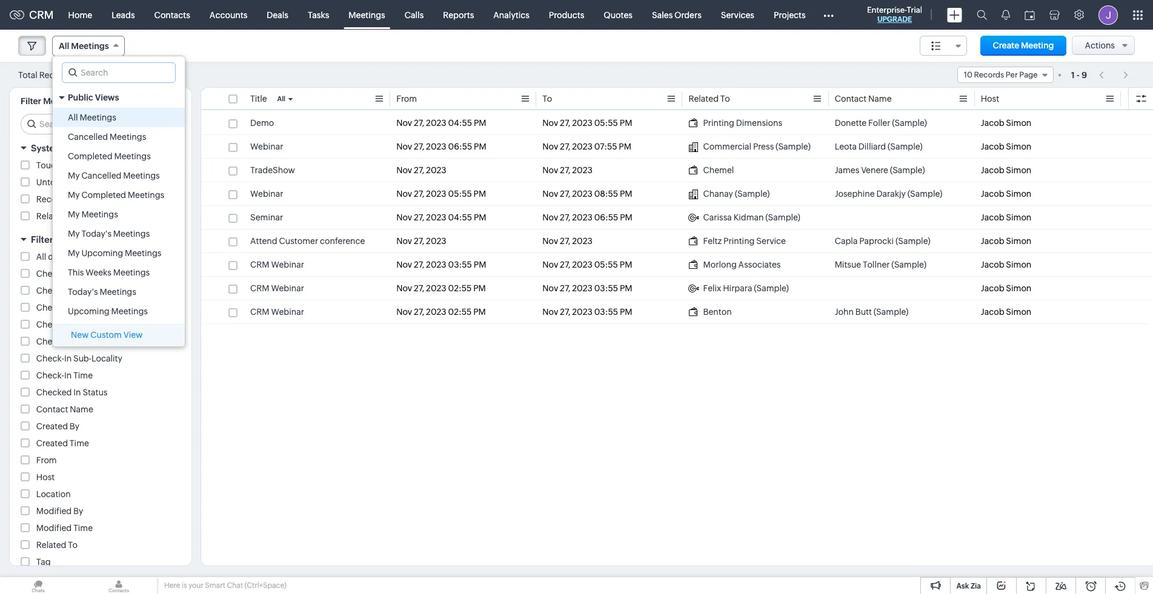 Task type: vqa. For each thing, say whether or not it's contained in the screenshot.
'Associates'
yes



Task type: locate. For each thing, give the bounding box(es) containing it.
check- down check-in city
[[36, 320, 64, 330]]

my down record action
[[68, 210, 80, 219]]

0 vertical spatial crm webinar
[[250, 260, 304, 270]]

records up fields
[[68, 212, 101, 221]]

4 jacob simon from the top
[[981, 189, 1032, 199]]

meetings down "my today's meetings" "option"
[[125, 249, 161, 258]]

day
[[48, 252, 62, 262]]

created for created by
[[36, 422, 68, 432]]

contact down checked
[[36, 405, 68, 415]]

1 vertical spatial 02:55
[[448, 307, 472, 317]]

2 vertical spatial nov 27, 2023 03:55 pm
[[543, 307, 633, 317]]

navigation
[[1094, 66, 1135, 84]]

(sample) up the service
[[766, 213, 801, 222]]

filter
[[21, 96, 41, 106], [31, 235, 53, 245]]

nov 27, 2023 05:55 pm
[[543, 118, 633, 128], [397, 189, 486, 199], [543, 260, 633, 270]]

ask
[[957, 583, 970, 591]]

(sample) for felix hirpara (sample)
[[754, 284, 789, 293]]

(sample) up darakjy
[[890, 165, 925, 175]]

0 vertical spatial 04:55
[[448, 118, 472, 128]]

by for filter
[[55, 235, 66, 245]]

1 vertical spatial 03:55
[[595, 284, 618, 293]]

2 vertical spatial crm webinar link
[[250, 306, 304, 318]]

0 vertical spatial nov 27, 2023 04:55 pm
[[397, 118, 487, 128]]

nov 27, 2023 02:55 pm
[[397, 284, 486, 293], [397, 307, 486, 317]]

27,
[[414, 118, 424, 128], [560, 118, 571, 128], [414, 142, 424, 152], [560, 142, 571, 152], [414, 165, 424, 175], [560, 165, 571, 175], [414, 189, 424, 199], [560, 189, 571, 199], [414, 213, 424, 222], [560, 213, 571, 222], [414, 236, 424, 246], [560, 236, 571, 246], [414, 260, 424, 270], [560, 260, 571, 270], [414, 284, 424, 293], [560, 284, 571, 293], [414, 307, 424, 317], [560, 307, 571, 317]]

0 vertical spatial contact
[[835, 94, 867, 104]]

my down the 'untouched records'
[[68, 190, 80, 200]]

time down "sub-" at the bottom of the page
[[73, 371, 93, 381]]

name down checked in status
[[70, 405, 93, 415]]

created down created by
[[36, 439, 68, 449]]

2 simon from the top
[[1007, 142, 1032, 152]]

7 simon from the top
[[1007, 260, 1032, 270]]

records down defined
[[73, 161, 105, 170]]

2 crm webinar from the top
[[250, 284, 304, 293]]

2 nov 27, 2023 02:55 pm from the top
[[397, 307, 486, 317]]

(sample) up carissa kidman (sample)
[[735, 189, 770, 199]]

1 vertical spatial host
[[36, 473, 55, 483]]

check- for check-in state
[[36, 337, 64, 347]]

1 vertical spatial filter
[[31, 235, 53, 245]]

by up day
[[55, 235, 66, 245]]

checked
[[36, 388, 72, 398]]

9 up public
[[73, 71, 79, 80]]

02:55 for felix hirpara (sample)
[[448, 284, 472, 293]]

tasks link
[[298, 0, 339, 29]]

modified down modified by
[[36, 524, 72, 533]]

jacob simon
[[981, 118, 1032, 128], [981, 142, 1032, 152], [981, 165, 1032, 175], [981, 189, 1032, 199], [981, 213, 1032, 222], [981, 236, 1032, 246], [981, 260, 1032, 270], [981, 284, 1032, 293], [981, 307, 1032, 317]]

check-in city
[[36, 303, 89, 313]]

2 jacob simon from the top
[[981, 142, 1032, 152]]

filter for filter meetings by
[[21, 96, 41, 106]]

6 jacob from the top
[[981, 236, 1005, 246]]

jacob simon for leota dilliard (sample)
[[981, 142, 1032, 152]]

3 crm webinar from the top
[[250, 307, 304, 317]]

all meetings down by
[[68, 113, 116, 122]]

josephine darakjy (sample) link
[[835, 188, 943, 200]]

0 vertical spatial created
[[36, 422, 68, 432]]

08:55
[[595, 189, 618, 199]]

check- down check-in country
[[36, 337, 64, 347]]

deals
[[267, 10, 289, 20]]

webinar link down demo
[[250, 141, 283, 153]]

felix hirpara (sample)
[[704, 284, 789, 293]]

2 nov 27, 2023 04:55 pm from the top
[[397, 213, 487, 222]]

(sample) right tollner
[[892, 260, 927, 270]]

in left city
[[64, 303, 72, 313]]

0 vertical spatial nov 27, 2023 02:55 pm
[[397, 284, 486, 293]]

2 vertical spatial crm webinar
[[250, 307, 304, 317]]

jacob simon for capla paprocki (sample)
[[981, 236, 1032, 246]]

meetings inside "option"
[[113, 229, 150, 239]]

nov 27, 2023 02:55 pm for felix hirpara (sample)
[[397, 284, 486, 293]]

7 check- from the top
[[36, 371, 64, 381]]

defined
[[65, 143, 99, 153]]

07:55
[[595, 142, 617, 152]]

check- for check-in country
[[36, 320, 64, 330]]

(sample) for donette foller (sample)
[[893, 118, 928, 128]]

check- down check-in by
[[36, 303, 64, 313]]

untouched
[[36, 178, 81, 187]]

1 jacob simon from the top
[[981, 118, 1032, 128]]

modified by
[[36, 507, 83, 517]]

(sample) right the paprocki
[[896, 236, 931, 246]]

name up foller on the right top
[[869, 94, 892, 104]]

my inside option
[[68, 171, 80, 181]]

in for by
[[64, 286, 72, 296]]

0 vertical spatial from
[[397, 94, 417, 104]]

(sample) right darakjy
[[908, 189, 943, 199]]

seminar link
[[250, 212, 283, 224]]

upcoming up country
[[68, 307, 110, 316]]

jacob for capla paprocki (sample)
[[981, 236, 1005, 246]]

2 vertical spatial related
[[36, 541, 66, 550]]

all down public
[[68, 113, 78, 122]]

printing up commercial
[[704, 118, 735, 128]]

9 jacob simon from the top
[[981, 307, 1032, 317]]

status
[[83, 388, 108, 398]]

in for city
[[64, 303, 72, 313]]

(sample) right butt
[[874, 307, 909, 317]]

products link
[[539, 0, 594, 29]]

feltz printing service
[[704, 236, 786, 246]]

chanay
[[704, 189, 733, 199]]

total
[[18, 70, 37, 80]]

carissa kidman (sample) link
[[689, 212, 801, 224]]

by inside "dropdown button"
[[55, 235, 66, 245]]

create menu image
[[948, 8, 963, 22]]

tasks
[[308, 10, 329, 20]]

03:55 for felix hirpara (sample)
[[595, 284, 618, 293]]

6 check- from the top
[[36, 354, 64, 364]]

2 vertical spatial 03:55
[[595, 307, 618, 317]]

my inside 'option'
[[68, 210, 80, 219]]

02:55
[[448, 284, 472, 293], [448, 307, 472, 317]]

0 vertical spatial nov 27, 2023 06:55 pm
[[397, 142, 487, 152]]

today's down "my meetings" on the top of page
[[81, 229, 112, 239]]

meetings down home at the left of the page
[[71, 41, 109, 51]]

1 vertical spatial cancelled
[[81, 171, 122, 181]]

in up the new
[[64, 320, 72, 330]]

this weeks meetings
[[68, 268, 150, 278]]

nov 27, 2023 03:55 pm for felix hirpara (sample)
[[543, 284, 633, 293]]

1 vertical spatial 06:55
[[595, 213, 619, 222]]

1 vertical spatial nov 27, 2023 03:55 pm
[[543, 284, 633, 293]]

crm webinar for felix
[[250, 284, 304, 293]]

6 simon from the top
[[1007, 236, 1032, 246]]

1 horizontal spatial 9
[[1082, 70, 1088, 80]]

webinar link up seminar link
[[250, 188, 283, 200]]

(sample) inside "link"
[[766, 213, 801, 222]]

in for sub-
[[64, 354, 72, 364]]

0 vertical spatial time
[[73, 371, 93, 381]]

modified for modified time
[[36, 524, 72, 533]]

modified
[[36, 507, 72, 517], [36, 524, 72, 533]]

0 horizontal spatial 9
[[73, 71, 79, 80]]

records up filter meetings by
[[39, 70, 72, 80]]

records inside field
[[974, 70, 1005, 79]]

upgrade
[[878, 15, 912, 24]]

all right title
[[277, 95, 286, 102]]

2 vertical spatial time
[[73, 524, 93, 533]]

10 Records Per Page field
[[958, 67, 1054, 83]]

crm for felix hirpara (sample)
[[250, 284, 270, 293]]

meetings up my upcoming meetings option
[[113, 229, 150, 239]]

1 created from the top
[[36, 422, 68, 432]]

my for my today's meetings
[[68, 229, 80, 239]]

1 vertical spatial nov 27, 2023 04:55 pm
[[397, 213, 487, 222]]

0 horizontal spatial name
[[70, 405, 93, 415]]

contact name up created by
[[36, 405, 93, 415]]

in left state
[[64, 337, 72, 347]]

9 simon from the top
[[1007, 307, 1032, 317]]

2 jacob from the top
[[981, 142, 1005, 152]]

None field
[[920, 36, 967, 56]]

1 vertical spatial action
[[102, 212, 128, 221]]

ask zia
[[957, 583, 981, 591]]

printing up morlong associates
[[724, 236, 755, 246]]

1 crm webinar link from the top
[[250, 259, 304, 271]]

0 vertical spatial related
[[689, 94, 719, 104]]

0 vertical spatial nov 27, 2023 05:55 pm
[[543, 118, 633, 128]]

1 - 9
[[1072, 70, 1088, 80]]

1 vertical spatial webinar link
[[250, 188, 283, 200]]

check- down the all day
[[36, 269, 64, 279]]

services
[[721, 10, 755, 20]]

meetings
[[349, 10, 385, 20], [71, 41, 109, 51], [43, 96, 81, 106], [80, 113, 116, 122], [110, 132, 146, 142], [114, 152, 151, 161], [123, 171, 160, 181], [128, 190, 164, 200], [81, 210, 118, 219], [113, 229, 150, 239], [125, 249, 161, 258], [113, 268, 150, 278], [100, 287, 136, 297], [111, 307, 148, 316]]

my meetings option
[[53, 205, 185, 224]]

in left "sub-" at the bottom of the page
[[64, 354, 72, 364]]

1 nov 27, 2023 02:55 pm from the top
[[397, 284, 486, 293]]

1 horizontal spatial contact name
[[835, 94, 892, 104]]

2 02:55 from the top
[[448, 307, 472, 317]]

3 my from the top
[[68, 210, 80, 219]]

in for state
[[64, 337, 72, 347]]

1 02:55 from the top
[[448, 284, 472, 293]]

meetings up filters
[[110, 132, 146, 142]]

3 check- from the top
[[36, 303, 64, 313]]

0 vertical spatial all meetings
[[59, 41, 109, 51]]

0 horizontal spatial related to
[[36, 541, 78, 550]]

8 simon from the top
[[1007, 284, 1032, 293]]

0 vertical spatial 02:55
[[448, 284, 472, 293]]

(sample) down "associates"
[[754, 284, 789, 293]]

jacob simon for mitsue tollner (sample)
[[981, 260, 1032, 270]]

webinar link for nov 27, 2023 05:55 pm
[[250, 188, 283, 200]]

4 jacob from the top
[[981, 189, 1005, 199]]

4 simon from the top
[[1007, 189, 1032, 199]]

1 vertical spatial 04:55
[[448, 213, 472, 222]]

0 vertical spatial cancelled
[[68, 132, 108, 142]]

host down 10 records per page
[[981, 94, 1000, 104]]

by for modified
[[73, 507, 83, 517]]

meetings up upcoming meetings option
[[100, 287, 136, 297]]

commercial press (sample)
[[704, 142, 811, 152]]

0 vertical spatial crm webinar link
[[250, 259, 304, 271]]

by up modified time at the bottom left of the page
[[73, 507, 83, 517]]

(sample) right the press
[[776, 142, 811, 152]]

meetings up 'my today's meetings'
[[81, 210, 118, 219]]

9 for total records 9
[[73, 71, 79, 80]]

1 vertical spatial printing
[[724, 236, 755, 246]]

my down related records action
[[68, 229, 80, 239]]

0 horizontal spatial 06:55
[[448, 142, 472, 152]]

my down touched records
[[68, 171, 80, 181]]

8 jacob from the top
[[981, 284, 1005, 293]]

1 simon from the top
[[1007, 118, 1032, 128]]

1 vertical spatial all meetings
[[68, 113, 116, 122]]

in up checked in status
[[64, 371, 72, 381]]

1 vertical spatial crm webinar link
[[250, 282, 304, 295]]

1 horizontal spatial from
[[397, 94, 417, 104]]

5 my from the top
[[68, 249, 80, 258]]

completed inside option
[[68, 152, 113, 161]]

analytics link
[[484, 0, 539, 29]]

10 records per page
[[964, 70, 1038, 79]]

5 simon from the top
[[1007, 213, 1032, 222]]

host
[[981, 94, 1000, 104], [36, 473, 55, 483]]

1 vertical spatial completed
[[81, 190, 126, 200]]

10
[[964, 70, 973, 79]]

my cancelled meetings option
[[53, 166, 185, 186]]

1 modified from the top
[[36, 507, 72, 517]]

today's up city
[[68, 287, 98, 297]]

check-in by
[[36, 286, 83, 296]]

chanay (sample) link
[[689, 188, 770, 200]]

0 horizontal spatial from
[[36, 456, 57, 466]]

row group
[[201, 112, 1154, 324]]

1 vertical spatial crm webinar
[[250, 284, 304, 293]]

all meetings option
[[53, 108, 185, 127]]

1 horizontal spatial 06:55
[[595, 213, 619, 222]]

all up total records 9
[[59, 41, 69, 51]]

nov 27, 2023 03:55 pm for benton
[[543, 307, 633, 317]]

row group containing demo
[[201, 112, 1154, 324]]

action up "my today's meetings" "option"
[[102, 212, 128, 221]]

view
[[123, 330, 143, 340]]

2 check- from the top
[[36, 286, 64, 296]]

related up tag at the bottom left of page
[[36, 541, 66, 550]]

jacob for james venere (sample)
[[981, 165, 1005, 175]]

0 vertical spatial action
[[66, 195, 93, 204]]

9 inside total records 9
[[73, 71, 79, 80]]

0 vertical spatial host
[[981, 94, 1000, 104]]

records for untouched
[[82, 178, 115, 187]]

morlong associates
[[704, 260, 781, 270]]

title
[[250, 94, 267, 104]]

1 vertical spatial today's
[[68, 287, 98, 297]]

0 vertical spatial related to
[[689, 94, 730, 104]]

kidman
[[734, 213, 764, 222]]

check- up checked
[[36, 371, 64, 381]]

(sample) right foller on the right top
[[893, 118, 928, 128]]

0 vertical spatial webinar link
[[250, 141, 283, 153]]

created by
[[36, 422, 79, 432]]

meetings inside 'option'
[[81, 210, 118, 219]]

my upcoming meetings
[[68, 249, 161, 258]]

created for created time
[[36, 439, 68, 449]]

foller
[[869, 118, 891, 128]]

nov 27, 2023 06:55 pm
[[397, 142, 487, 152], [543, 213, 633, 222]]

crm for morlong associates
[[250, 260, 270, 270]]

filter down total at the left
[[21, 96, 41, 106]]

press
[[753, 142, 774, 152]]

0 vertical spatial completed
[[68, 152, 113, 161]]

completed inside option
[[81, 190, 126, 200]]

0 horizontal spatial to
[[68, 541, 78, 550]]

host up location
[[36, 473, 55, 483]]

zia
[[971, 583, 981, 591]]

related down record
[[36, 212, 66, 221]]

1 vertical spatial contact
[[36, 405, 68, 415]]

records right 10
[[974, 70, 1005, 79]]

Search text field
[[21, 115, 182, 134]]

2 vertical spatial nov 27, 2023 05:55 pm
[[543, 260, 633, 270]]

morlong
[[704, 260, 737, 270]]

crm webinar link
[[250, 259, 304, 271], [250, 282, 304, 295], [250, 306, 304, 318]]

my cancelled meetings
[[68, 171, 160, 181]]

1 vertical spatial modified
[[36, 524, 72, 533]]

(sample) for mitsue tollner (sample)
[[892, 260, 927, 270]]

in left status
[[73, 388, 81, 398]]

nov 27, 2023 04:55 pm for nov 27, 2023 05:55 pm
[[397, 118, 487, 128]]

filter by fields button
[[10, 229, 192, 250]]

1 vertical spatial contact name
[[36, 405, 93, 415]]

4 my from the top
[[68, 229, 80, 239]]

cancelled meetings option
[[53, 127, 185, 147]]

1 vertical spatial nov 27, 2023 02:55 pm
[[397, 307, 486, 317]]

All Meetings field
[[52, 36, 125, 56]]

0 horizontal spatial contact name
[[36, 405, 93, 415]]

meetings left by
[[43, 96, 81, 106]]

5 check- from the top
[[36, 337, 64, 347]]

in down check-in address
[[64, 286, 72, 296]]

mitsue tollner (sample)
[[835, 260, 927, 270]]

1 check- from the top
[[36, 269, 64, 279]]

3 jacob from the top
[[981, 165, 1005, 175]]

cancelled up defined
[[68, 132, 108, 142]]

4 check- from the top
[[36, 320, 64, 330]]

0 vertical spatial printing
[[704, 118, 735, 128]]

all meetings down home at the left of the page
[[59, 41, 109, 51]]

filter inside filter by fields "dropdown button"
[[31, 235, 53, 245]]

0 horizontal spatial host
[[36, 473, 55, 483]]

check- up check-in city
[[36, 286, 64, 296]]

1 vertical spatial nov 27, 2023 06:55 pm
[[543, 213, 633, 222]]

action up related records action
[[66, 195, 93, 204]]

commercial press (sample) link
[[689, 141, 811, 153]]

1 vertical spatial time
[[70, 439, 89, 449]]

1 04:55 from the top
[[448, 118, 472, 128]]

1 horizontal spatial related to
[[689, 94, 730, 104]]

actions
[[1085, 41, 1115, 50]]

1 vertical spatial name
[[70, 405, 93, 415]]

3 simon from the top
[[1007, 165, 1032, 175]]

time down created by
[[70, 439, 89, 449]]

all meetings inside option
[[68, 113, 116, 122]]

crm
[[29, 8, 54, 21], [250, 260, 270, 270], [250, 284, 270, 293], [250, 307, 270, 317]]

contact up donette in the right top of the page
[[835, 94, 867, 104]]

9 jacob from the top
[[981, 307, 1005, 317]]

my inside "option"
[[68, 229, 80, 239]]

service
[[757, 236, 786, 246]]

meetings up my completed meetings option
[[123, 171, 160, 181]]

upcoming meetings option
[[53, 302, 185, 321]]

nov 27, 2023 02:55 pm for benton
[[397, 307, 486, 317]]

0 vertical spatial upcoming
[[81, 249, 123, 258]]

cancelled down completed meetings
[[81, 171, 122, 181]]

check- for check-in city
[[36, 303, 64, 313]]

filter up the all day
[[31, 235, 53, 245]]

9 right -
[[1082, 70, 1088, 80]]

1 webinar link from the top
[[250, 141, 283, 153]]

new custom view
[[71, 330, 143, 340]]

6 jacob simon from the top
[[981, 236, 1032, 246]]

1 vertical spatial nov 27, 2023 05:55 pm
[[397, 189, 486, 199]]

2 webinar link from the top
[[250, 188, 283, 200]]

(sample) for leota dilliard (sample)
[[888, 142, 923, 152]]

dilliard
[[859, 142, 886, 152]]

0 horizontal spatial action
[[66, 195, 93, 204]]

completed
[[68, 152, 113, 161], [81, 190, 126, 200]]

profile element
[[1092, 0, 1126, 29]]

search image
[[977, 10, 988, 20]]

benton link
[[689, 306, 732, 318]]

modified down location
[[36, 507, 72, 517]]

related to down modified time at the bottom left of the page
[[36, 541, 78, 550]]

related records action
[[36, 212, 128, 221]]

upcoming up "weeks"
[[81, 249, 123, 258]]

name
[[869, 94, 892, 104], [70, 405, 93, 415]]

04:55 for nov 27, 2023 05:55 pm
[[448, 118, 472, 128]]

0 vertical spatial modified
[[36, 507, 72, 517]]

02:55 for benton
[[448, 307, 472, 317]]

calls link
[[395, 0, 434, 29]]

2 modified from the top
[[36, 524, 72, 533]]

meetings inside field
[[71, 41, 109, 51]]

all inside option
[[68, 113, 78, 122]]

in for address
[[64, 269, 72, 279]]

1 vertical spatial created
[[36, 439, 68, 449]]

1 my from the top
[[68, 171, 80, 181]]

0 vertical spatial filter
[[21, 96, 41, 106]]

james venere (sample) link
[[835, 164, 925, 176]]

in for time
[[64, 371, 72, 381]]

created up created time
[[36, 422, 68, 432]]

7 jacob from the top
[[981, 260, 1005, 270]]

your
[[189, 582, 204, 590]]

in up check-in by
[[64, 269, 72, 279]]

2 vertical spatial 05:55
[[595, 260, 618, 270]]

1 crm webinar from the top
[[250, 260, 304, 270]]

related to up printing dimensions link
[[689, 94, 730, 104]]

2 crm webinar link from the top
[[250, 282, 304, 295]]

1 nov 27, 2023 04:55 pm from the top
[[397, 118, 487, 128]]

1 jacob from the top
[[981, 118, 1005, 128]]

nov 27, 2023
[[397, 165, 447, 175], [543, 165, 593, 175], [397, 236, 447, 246], [543, 236, 593, 246]]

1 horizontal spatial name
[[869, 94, 892, 104]]

(sample) right dilliard
[[888, 142, 923, 152]]

page
[[1020, 70, 1038, 79]]

1 horizontal spatial nov 27, 2023 06:55 pm
[[543, 213, 633, 222]]

2 created from the top
[[36, 439, 68, 449]]

contact name up donette in the right top of the page
[[835, 94, 892, 104]]

mitsue tollner (sample) link
[[835, 259, 927, 271]]

nov
[[397, 118, 412, 128], [543, 118, 559, 128], [397, 142, 412, 152], [543, 142, 559, 152], [397, 165, 412, 175], [543, 165, 559, 175], [397, 189, 412, 199], [543, 189, 559, 199], [397, 213, 412, 222], [543, 213, 559, 222], [397, 236, 412, 246], [543, 236, 559, 246], [397, 260, 412, 270], [543, 260, 559, 270], [397, 284, 412, 293], [543, 284, 559, 293], [397, 307, 412, 317], [543, 307, 559, 317]]

2 04:55 from the top
[[448, 213, 472, 222]]

0 vertical spatial 05:55
[[595, 118, 618, 128]]

time down modified by
[[73, 524, 93, 533]]

mitsue
[[835, 260, 862, 270]]

3 jacob simon from the top
[[981, 165, 1032, 175]]

simon for josephine darakjy (sample)
[[1007, 189, 1032, 199]]

capla paprocki (sample) link
[[835, 235, 931, 247]]

0 vertical spatial today's
[[81, 229, 112, 239]]

related up printing dimensions link
[[689, 94, 719, 104]]

0 vertical spatial contact name
[[835, 94, 892, 104]]

Other Modules field
[[816, 5, 842, 25]]

7 jacob simon from the top
[[981, 260, 1032, 270]]

by up created time
[[70, 422, 79, 432]]

by
[[83, 96, 93, 106]]

signals element
[[995, 0, 1018, 30]]

size image
[[932, 41, 941, 52]]

chats image
[[0, 578, 76, 595]]

2 my from the top
[[68, 190, 80, 200]]

services link
[[712, 0, 764, 29]]

donette foller (sample)
[[835, 118, 928, 128]]

feltz printing service link
[[689, 235, 786, 247]]

03:55 for benton
[[595, 307, 618, 317]]

my down fields
[[68, 249, 80, 258]]

crm webinar link for felix
[[250, 282, 304, 295]]

records up my completed meetings
[[82, 178, 115, 187]]

meetings down by
[[80, 113, 116, 122]]

03:55
[[448, 260, 472, 270], [595, 284, 618, 293], [595, 307, 618, 317]]

check- up check-in time
[[36, 354, 64, 364]]

0 horizontal spatial contact
[[36, 405, 68, 415]]



Task type: describe. For each thing, give the bounding box(es) containing it.
fields
[[68, 235, 94, 245]]

crm link
[[10, 8, 54, 21]]

check- for check-in address
[[36, 269, 64, 279]]

cancelled inside option
[[81, 171, 122, 181]]

morlong associates link
[[689, 259, 781, 271]]

04:55 for nov 27, 2023 06:55 pm
[[448, 213, 472, 222]]

check-in country
[[36, 320, 106, 330]]

completed meetings
[[68, 152, 151, 161]]

modified for modified by
[[36, 507, 72, 517]]

tradeshow link
[[250, 164, 295, 176]]

printing dimensions
[[704, 118, 783, 128]]

new
[[71, 330, 89, 340]]

by for created
[[70, 422, 79, 432]]

state
[[73, 337, 94, 347]]

all left day
[[36, 252, 46, 262]]

meetings link
[[339, 0, 395, 29]]

create meeting
[[993, 41, 1055, 50]]

sub-
[[73, 354, 91, 364]]

5 jacob from the top
[[981, 213, 1005, 222]]

webinar for morlong associates
[[271, 260, 304, 270]]

meetings up view
[[111, 307, 148, 316]]

james
[[835, 165, 860, 175]]

system
[[31, 143, 63, 153]]

0 vertical spatial 06:55
[[448, 142, 472, 152]]

records for related
[[68, 212, 101, 221]]

today's meetings
[[68, 287, 136, 297]]

james venere (sample)
[[835, 165, 925, 175]]

check- for check-in by
[[36, 286, 64, 296]]

cancelled inside option
[[68, 132, 108, 142]]

dimensions
[[736, 118, 783, 128]]

simon for leota dilliard (sample)
[[1007, 142, 1032, 152]]

meeting
[[1021, 41, 1055, 50]]

total records 9
[[18, 70, 79, 80]]

system defined filters button
[[10, 138, 192, 159]]

3 crm webinar link from the top
[[250, 306, 304, 318]]

touched records
[[36, 161, 105, 170]]

in for country
[[64, 320, 72, 330]]

locality
[[91, 354, 122, 364]]

location
[[36, 490, 71, 500]]

leads
[[112, 10, 135, 20]]

my meetings
[[68, 210, 118, 219]]

(sample) for commercial press (sample)
[[776, 142, 811, 152]]

leota dilliard (sample) link
[[835, 141, 923, 153]]

my for my upcoming meetings
[[68, 249, 80, 258]]

butt
[[856, 307, 872, 317]]

my for my completed meetings
[[68, 190, 80, 200]]

my for my meetings
[[68, 210, 80, 219]]

my today's meetings option
[[53, 224, 185, 244]]

simon for james venere (sample)
[[1007, 165, 1032, 175]]

orders
[[675, 10, 702, 20]]

filters
[[101, 143, 128, 153]]

in for status
[[73, 388, 81, 398]]

simon for donette foller (sample)
[[1007, 118, 1032, 128]]

jacob for mitsue tollner (sample)
[[981, 260, 1005, 270]]

8 jacob simon from the top
[[981, 284, 1032, 293]]

1 vertical spatial 05:55
[[448, 189, 472, 199]]

demo
[[250, 118, 274, 128]]

create menu element
[[940, 0, 970, 29]]

all meetings inside field
[[59, 41, 109, 51]]

(sample) for capla paprocki (sample)
[[896, 236, 931, 246]]

(sample) for carissa kidman (sample)
[[766, 213, 801, 222]]

leota dilliard (sample)
[[835, 142, 923, 152]]

5 jacob simon from the top
[[981, 213, 1032, 222]]

touched
[[36, 161, 71, 170]]

nov 27, 2023 08:55 pm
[[543, 189, 633, 199]]

enterprise-trial upgrade
[[868, 5, 923, 24]]

my upcoming meetings option
[[53, 244, 185, 263]]

customer
[[279, 236, 318, 246]]

crm for benton
[[250, 307, 270, 317]]

crm webinar link for morlong
[[250, 259, 304, 271]]

simon for mitsue tollner (sample)
[[1007, 260, 1032, 270]]

check- for check-in sub-locality
[[36, 354, 64, 364]]

meetings up my cancelled meetings option in the left of the page
[[114, 152, 151, 161]]

calendar image
[[1025, 10, 1035, 20]]

by up city
[[73, 286, 83, 296]]

time for modified time
[[73, 524, 93, 533]]

signals image
[[1002, 10, 1011, 20]]

simon for capla paprocki (sample)
[[1007, 236, 1032, 246]]

(sample) for james venere (sample)
[[890, 165, 925, 175]]

john butt (sample)
[[835, 307, 909, 317]]

system defined filters
[[31, 143, 128, 153]]

my completed meetings
[[68, 190, 164, 200]]

jacob simon for james venere (sample)
[[981, 165, 1032, 175]]

simon for john butt (sample)
[[1007, 307, 1032, 317]]

reports
[[443, 10, 474, 20]]

webinar for benton
[[271, 307, 304, 317]]

1 vertical spatial related
[[36, 212, 66, 221]]

1
[[1072, 70, 1075, 80]]

felix
[[704, 284, 722, 293]]

this
[[68, 268, 84, 278]]

Search text field
[[62, 63, 175, 82]]

city
[[73, 303, 89, 313]]

records for touched
[[73, 161, 105, 170]]

time for created time
[[70, 439, 89, 449]]

contacts image
[[81, 578, 157, 595]]

completed meetings option
[[53, 147, 185, 166]]

feltz
[[704, 236, 722, 246]]

meetings left calls
[[349, 10, 385, 20]]

cancelled meetings
[[68, 132, 146, 142]]

printing dimensions link
[[689, 117, 783, 129]]

weeks
[[86, 268, 112, 278]]

jacob simon for john butt (sample)
[[981, 307, 1032, 317]]

webinar link for nov 27, 2023 06:55 pm
[[250, 141, 283, 153]]

2 horizontal spatial to
[[721, 94, 730, 104]]

crm webinar for morlong
[[250, 260, 304, 270]]

05:55 for nov 27, 2023 04:55 pm
[[595, 118, 618, 128]]

0 vertical spatial 03:55
[[448, 260, 472, 270]]

hirpara
[[723, 284, 753, 293]]

josephine darakjy (sample)
[[835, 189, 943, 199]]

9 for 1 - 9
[[1082, 70, 1088, 80]]

john
[[835, 307, 854, 317]]

associates
[[739, 260, 781, 270]]

jacob simon for josephine darakjy (sample)
[[981, 189, 1032, 199]]

jacob for donette foller (sample)
[[981, 118, 1005, 128]]

sales orders link
[[643, 0, 712, 29]]

jacob for john butt (sample)
[[981, 307, 1005, 317]]

jacob simon for donette foller (sample)
[[981, 118, 1032, 128]]

filter for filter by fields
[[31, 235, 53, 245]]

create
[[993, 41, 1020, 50]]

(sample) for john butt (sample)
[[874, 307, 909, 317]]

felix hirpara (sample) link
[[689, 282, 789, 295]]

my for my cancelled meetings
[[68, 171, 80, 181]]

check- for check-in time
[[36, 371, 64, 381]]

check-in state
[[36, 337, 94, 347]]

1 vertical spatial upcoming
[[68, 307, 110, 316]]

jacob for josephine darakjy (sample)
[[981, 189, 1005, 199]]

accounts link
[[200, 0, 257, 29]]

0 vertical spatial name
[[869, 94, 892, 104]]

chemel link
[[689, 164, 734, 176]]

records for total
[[39, 70, 72, 80]]

accounts
[[210, 10, 248, 20]]

webinar for felix hirpara (sample)
[[271, 284, 304, 293]]

records for 10
[[974, 70, 1005, 79]]

1 horizontal spatial host
[[981, 94, 1000, 104]]

search element
[[970, 0, 995, 30]]

1 vertical spatial from
[[36, 456, 57, 466]]

leads link
[[102, 0, 145, 29]]

meetings inside option
[[123, 171, 160, 181]]

05:55 for nov 27, 2023 03:55 pm
[[595, 260, 618, 270]]

home
[[68, 10, 92, 20]]

home link
[[59, 0, 102, 29]]

1 vertical spatial related to
[[36, 541, 78, 550]]

nov 27, 2023 05:55 pm for nov 27, 2023 04:55 pm
[[543, 118, 633, 128]]

today's inside "option"
[[81, 229, 112, 239]]

0 vertical spatial nov 27, 2023 03:55 pm
[[397, 260, 486, 270]]

1 horizontal spatial contact
[[835, 94, 867, 104]]

josephine
[[835, 189, 875, 199]]

modified time
[[36, 524, 93, 533]]

meetings down my cancelled meetings option in the left of the page
[[128, 190, 164, 200]]

profile image
[[1099, 5, 1118, 25]]

all inside field
[[59, 41, 69, 51]]

benton
[[704, 307, 732, 317]]

darakjy
[[877, 189, 906, 199]]

country
[[73, 320, 106, 330]]

sales orders
[[652, 10, 702, 20]]

public views region
[[53, 108, 185, 321]]

nov 27, 2023 04:55 pm for nov 27, 2023 06:55 pm
[[397, 213, 487, 222]]

filter by fields
[[31, 235, 94, 245]]

jacob for leota dilliard (sample)
[[981, 142, 1005, 152]]

check-in sub-locality
[[36, 354, 122, 364]]

public views
[[68, 93, 119, 102]]

(sample) for josephine darakjy (sample)
[[908, 189, 943, 199]]

meetings down my upcoming meetings option
[[113, 268, 150, 278]]

chat
[[227, 582, 243, 590]]

0 horizontal spatial nov 27, 2023 06:55 pm
[[397, 142, 487, 152]]

contacts link
[[145, 0, 200, 29]]

my completed meetings option
[[53, 186, 185, 205]]

seminar
[[250, 213, 283, 222]]

quotes
[[604, 10, 633, 20]]

check-in time
[[36, 371, 93, 381]]

products
[[549, 10, 585, 20]]

1 horizontal spatial to
[[543, 94, 552, 104]]

1 horizontal spatial action
[[102, 212, 128, 221]]

nov 27, 2023 05:55 pm for nov 27, 2023 03:55 pm
[[543, 260, 633, 270]]

printing inside 'link'
[[724, 236, 755, 246]]

checked in status
[[36, 388, 108, 398]]

attend customer conference link
[[250, 235, 365, 247]]



